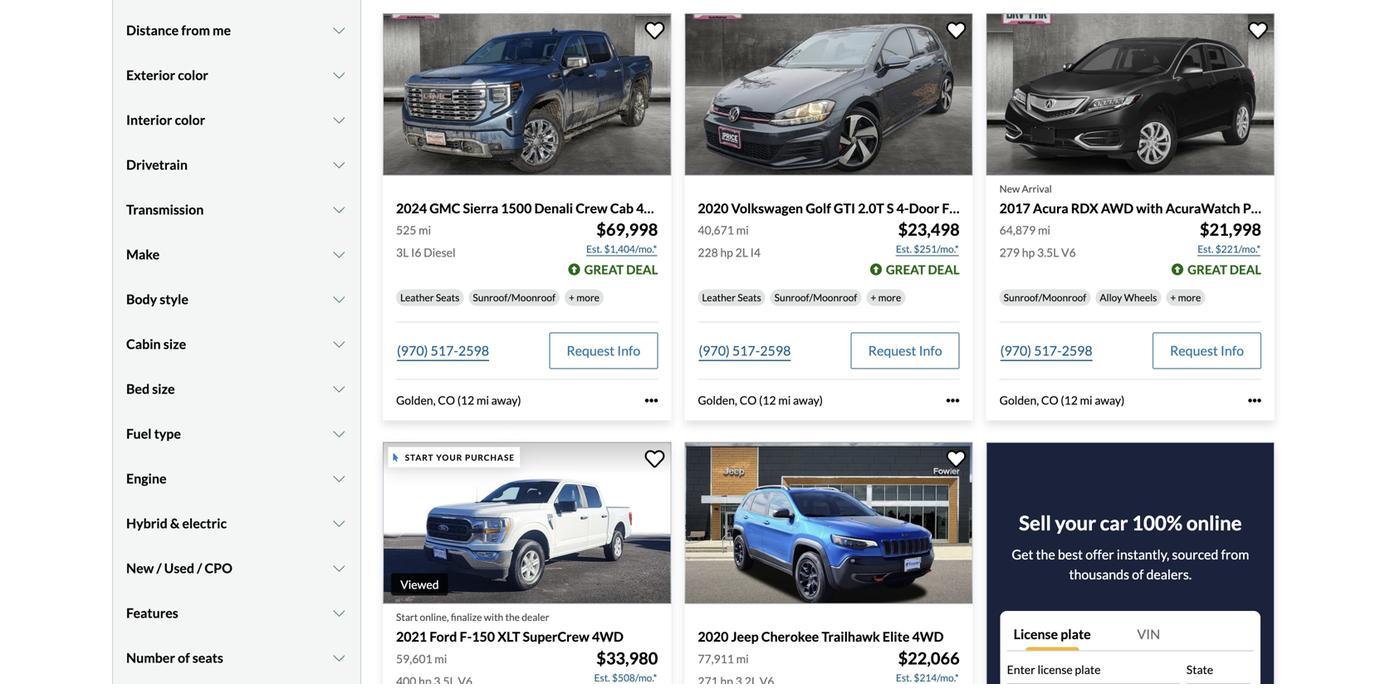 Task type: vqa. For each thing, say whether or not it's contained in the screenshot.
valuable
no



Task type: locate. For each thing, give the bounding box(es) containing it.
(970) for $23,498
[[699, 343, 730, 359]]

1 horizontal spatial new
[[1000, 183, 1020, 195]]

1 horizontal spatial ellipsis h image
[[1249, 394, 1262, 407]]

3 more from the left
[[1179, 292, 1202, 304]]

viewed
[[401, 578, 439, 592]]

hp for $23,498
[[721, 246, 734, 260]]

3 (970) 517-2598 from the left
[[1001, 343, 1093, 359]]

1 horizontal spatial great
[[886, 262, 926, 277]]

1 more from the left
[[577, 292, 600, 304]]

3 chevron down image from the top
[[331, 203, 347, 217]]

1 + from the left
[[569, 292, 575, 304]]

2 horizontal spatial away)
[[1095, 394, 1125, 408]]

seats down i4
[[738, 292, 762, 304]]

body
[[126, 291, 157, 308]]

1 great deal from the left
[[584, 262, 658, 277]]

distance from me button
[[126, 10, 347, 51]]

2 seats from the left
[[738, 292, 762, 304]]

1 517- from the left
[[431, 343, 459, 359]]

away) for $69,998
[[492, 394, 521, 408]]

0 horizontal spatial golden,
[[396, 394, 436, 408]]

2 great from the left
[[886, 262, 926, 277]]

rdx
[[1072, 200, 1099, 216]]

request
[[567, 343, 615, 359], [869, 343, 917, 359], [1171, 343, 1219, 359]]

3 517- from the left
[[1035, 343, 1062, 359]]

0 horizontal spatial 517-
[[431, 343, 459, 359]]

1 seats from the left
[[436, 292, 460, 304]]

new / used / cpo button
[[126, 548, 347, 590]]

door
[[909, 200, 940, 216]]

0 horizontal spatial new
[[126, 561, 154, 577]]

chevron down image for exterior color
[[331, 69, 347, 82]]

fuel type button
[[126, 414, 347, 455]]

features button
[[126, 593, 347, 634]]

3.5l
[[1038, 246, 1060, 260]]

0 horizontal spatial (970) 517-2598 button
[[396, 333, 490, 369]]

more right "wheels"
[[1179, 292, 1202, 304]]

cpo
[[205, 561, 233, 577]]

1 horizontal spatial +
[[871, 292, 877, 304]]

1 horizontal spatial (12
[[759, 394, 776, 408]]

more for $69,998
[[577, 292, 600, 304]]

great for $23,498
[[886, 262, 926, 277]]

hp inside 64,879 mi 279 hp 3.5l v6
[[1022, 246, 1035, 260]]

interior color button
[[126, 99, 347, 141]]

seats for $69,998
[[436, 292, 460, 304]]

number of seats button
[[126, 638, 347, 679]]

(970) 517-2598 button
[[396, 333, 490, 369], [698, 333, 792, 369], [1000, 333, 1094, 369]]

3 request from the left
[[1171, 343, 1219, 359]]

chevron down image inside transmission dropdown button
[[331, 203, 347, 217]]

the right the get
[[1036, 547, 1056, 563]]

0 horizontal spatial seats
[[436, 292, 460, 304]]

10 chevron down image from the top
[[331, 517, 347, 531]]

2020 for $22,066
[[698, 629, 729, 645]]

+ more
[[569, 292, 600, 304], [871, 292, 902, 304], [1171, 292, 1202, 304]]

start right mouse pointer "icon" at the bottom
[[405, 453, 434, 463]]

2 horizontal spatial great deal
[[1188, 262, 1262, 277]]

chevron down image for fuel type
[[331, 428, 347, 441]]

away) for $23,498
[[793, 394, 823, 408]]

5 chevron down image from the top
[[331, 293, 347, 306]]

64,879 mi 279 hp 3.5l v6
[[1000, 223, 1076, 260]]

type
[[154, 426, 181, 442]]

chevron down image
[[331, 24, 347, 37], [331, 114, 347, 127], [331, 562, 347, 576], [331, 607, 347, 620]]

1 + more from the left
[[569, 292, 600, 304]]

3 (970) 517-2598 button from the left
[[1000, 333, 1094, 369]]

ford
[[430, 629, 457, 645]]

deal down $1,404/mo.*
[[627, 262, 658, 277]]

cabin size button
[[126, 324, 347, 365]]

0 horizontal spatial (12
[[458, 394, 475, 408]]

2 horizontal spatial + more
[[1171, 292, 1202, 304]]

1 vertical spatial plate
[[1075, 663, 1101, 677]]

1 / from the left
[[157, 561, 162, 577]]

leather seats down 2l
[[702, 292, 762, 304]]

chevron down image inside new / used / cpo dropdown button
[[331, 562, 347, 576]]

2 (970) from the left
[[699, 343, 730, 359]]

0 horizontal spatial request info
[[567, 343, 641, 359]]

mi
[[419, 223, 431, 237], [737, 223, 749, 237], [1038, 223, 1051, 237], [477, 394, 489, 408], [779, 394, 791, 408], [1080, 394, 1093, 408], [435, 652, 447, 666], [737, 652, 749, 666]]

1 horizontal spatial golden, co (12 mi away)
[[698, 394, 823, 408]]

0 horizontal spatial more
[[577, 292, 600, 304]]

/ left used
[[157, 561, 162, 577]]

1 vertical spatial of
[[178, 650, 190, 666]]

1 (970) 517-2598 button from the left
[[396, 333, 490, 369]]

0 horizontal spatial (970) 517-2598
[[397, 343, 489, 359]]

1 horizontal spatial more
[[879, 292, 902, 304]]

1 horizontal spatial co
[[740, 394, 757, 408]]

1 info from the left
[[617, 343, 641, 359]]

0 horizontal spatial away)
[[492, 394, 521, 408]]

2 info from the left
[[919, 343, 943, 359]]

2 leather seats from the left
[[702, 292, 762, 304]]

0 vertical spatial color
[[178, 67, 208, 83]]

leather seats for $23,498
[[702, 292, 762, 304]]

2 horizontal spatial deal
[[1230, 262, 1262, 277]]

tab list containing license plate
[[1007, 618, 1255, 652]]

start for start online, finalize with the dealer 2021 ford f-150 xlt supercrew 4wd
[[396, 612, 418, 624]]

est. left $1,404/mo.*
[[587, 243, 603, 255]]

2 great deal from the left
[[886, 262, 960, 277]]

chevron down image
[[331, 69, 347, 82], [331, 158, 347, 172], [331, 203, 347, 217], [331, 248, 347, 261], [331, 293, 347, 306], [331, 338, 347, 351], [331, 383, 347, 396], [331, 428, 347, 441], [331, 472, 347, 486], [331, 517, 347, 531], [331, 652, 347, 665]]

2 horizontal spatial (970)
[[1001, 343, 1032, 359]]

co for $23,498
[[740, 394, 757, 408]]

1 hp from the left
[[721, 246, 734, 260]]

(970)
[[397, 343, 428, 359], [699, 343, 730, 359], [1001, 343, 1032, 359]]

0 horizontal spatial /
[[157, 561, 162, 577]]

0 horizontal spatial leather
[[400, 292, 434, 304]]

2 co from the left
[[740, 394, 757, 408]]

1 horizontal spatial 517-
[[733, 343, 760, 359]]

chevron down image for number of seats
[[331, 652, 347, 665]]

new arrival 2017 acura rdx awd with acurawatch plus package
[[1000, 183, 1321, 216]]

77,911
[[698, 652, 734, 666]]

0 horizontal spatial leather seats
[[400, 292, 460, 304]]

est. for $21,998
[[1198, 243, 1214, 255]]

2 chevron down image from the top
[[331, 158, 347, 172]]

2 horizontal spatial request info
[[1171, 343, 1245, 359]]

0 horizontal spatial hp
[[721, 246, 734, 260]]

chevron down image inside interior color dropdown button
[[331, 114, 347, 127]]

1 co from the left
[[438, 394, 455, 408]]

hybrid
[[126, 516, 168, 532]]

+ for $69,998
[[569, 292, 575, 304]]

1 great from the left
[[584, 262, 624, 277]]

1 chevron down image from the top
[[331, 69, 347, 82]]

with inside "new arrival 2017 acura rdx awd with acurawatch plus package"
[[1137, 200, 1164, 216]]

1 vertical spatial new
[[126, 561, 154, 577]]

f-
[[460, 629, 472, 645]]

1 leather from the left
[[400, 292, 434, 304]]

golden, co (12 mi away) for $23,498
[[698, 394, 823, 408]]

+ more down est. $1,404/mo.* button
[[569, 292, 600, 304]]

co for $69,998
[[438, 394, 455, 408]]

2020 volkswagen golf gti 2.0t s 4-door fwd
[[698, 200, 974, 216]]

0 horizontal spatial (970)
[[397, 343, 428, 359]]

great deal down "est. $221/mo.*" button
[[1188, 262, 1262, 277]]

great for $69,998
[[584, 262, 624, 277]]

1 request info button from the left
[[549, 333, 658, 369]]

0 horizontal spatial ellipsis h image
[[645, 394, 658, 407]]

chevron down image inside "make" 'dropdown button'
[[331, 248, 347, 261]]

1 horizontal spatial with
[[1137, 200, 1164, 216]]

+ more right "wheels"
[[1171, 292, 1202, 304]]

with right awd
[[1137, 200, 1164, 216]]

2 horizontal spatial (970) 517-2598
[[1001, 343, 1093, 359]]

1 horizontal spatial leather
[[702, 292, 736, 304]]

4wd inside start online, finalize with the dealer 2021 ford f-150 xlt supercrew 4wd
[[592, 629, 624, 645]]

3 deal from the left
[[1230, 262, 1262, 277]]

chevron down image inside engine dropdown button
[[331, 472, 347, 486]]

chevron down image for body style
[[331, 293, 347, 306]]

start inside start online, finalize with the dealer 2021 ford f-150 xlt supercrew 4wd
[[396, 612, 418, 624]]

2 horizontal spatial co
[[1042, 394, 1059, 408]]

1 horizontal spatial seats
[[738, 292, 762, 304]]

1 horizontal spatial info
[[919, 343, 943, 359]]

great down est. $251/mo.* 'button' in the right top of the page
[[886, 262, 926, 277]]

0 horizontal spatial 4wd
[[592, 629, 624, 645]]

chevron down image for transmission
[[331, 203, 347, 217]]

deal down $251/mo.*
[[928, 262, 960, 277]]

1 deal from the left
[[627, 262, 658, 277]]

est. inside the "$21,998 est. $221/mo.*"
[[1198, 243, 1214, 255]]

of inside "dropdown button"
[[178, 650, 190, 666]]

1 ellipsis h image from the left
[[645, 394, 658, 407]]

2020 up 40,671
[[698, 200, 729, 216]]

3 great from the left
[[1188, 262, 1228, 277]]

mi inside the 40,671 mi 228 hp 2l i4
[[737, 223, 749, 237]]

tab list
[[1007, 618, 1255, 652]]

new inside "new arrival 2017 acura rdx awd with acurawatch plus package"
[[1000, 183, 1020, 195]]

1 horizontal spatial leather seats
[[702, 292, 762, 304]]

1 request from the left
[[567, 343, 615, 359]]

chevron down image for hybrid & electric
[[331, 517, 347, 531]]

8 chevron down image from the top
[[331, 428, 347, 441]]

best
[[1058, 547, 1083, 563]]

request for $69,998
[[567, 343, 615, 359]]

dark iron blue metallic 2020 volkswagen golf gti 2.0t s 4-door fwd hatchback front-wheel drive 7-speed automatic image
[[685, 13, 973, 176]]

1 golden, co (12 mi away) from the left
[[396, 394, 521, 408]]

chevron down image for from
[[331, 24, 347, 37]]

2 request info from the left
[[869, 343, 943, 359]]

1 golden, from the left
[[396, 394, 436, 408]]

1 sunroof/moonroof from the left
[[473, 292, 556, 304]]

new up 2017
[[1000, 183, 1020, 195]]

2 request from the left
[[869, 343, 917, 359]]

get
[[1012, 547, 1034, 563]]

2020 for $23,498
[[698, 200, 729, 216]]

electric
[[182, 516, 227, 532]]

1 horizontal spatial of
[[1132, 567, 1144, 583]]

2 517- from the left
[[733, 343, 760, 359]]

chevron down image inside hybrid & electric dropdown button
[[331, 517, 347, 531]]

1 (12 from the left
[[458, 394, 475, 408]]

leather for $23,498
[[702, 292, 736, 304]]

2 deal from the left
[[928, 262, 960, 277]]

1 request info from the left
[[567, 343, 641, 359]]

license
[[1038, 663, 1073, 677]]

+ for $23,498
[[871, 292, 877, 304]]

seats
[[436, 292, 460, 304], [738, 292, 762, 304]]

est. down the $22,066 at the bottom of page
[[896, 672, 912, 684]]

525
[[396, 223, 417, 237]]

0 vertical spatial of
[[1132, 567, 1144, 583]]

leather
[[400, 292, 434, 304], [702, 292, 736, 304]]

new left used
[[126, 561, 154, 577]]

1 2598 from the left
[[459, 343, 489, 359]]

package
[[1271, 200, 1321, 216]]

enter
[[1007, 663, 1036, 677]]

2 (12 from the left
[[759, 394, 776, 408]]

2 horizontal spatial info
[[1221, 343, 1245, 359]]

1 horizontal spatial golden,
[[698, 394, 738, 408]]

interior
[[126, 112, 172, 128]]

2017
[[1000, 200, 1031, 216]]

great down "est. $221/mo.*" button
[[1188, 262, 1228, 277]]

info
[[617, 343, 641, 359], [919, 343, 943, 359], [1221, 343, 1245, 359]]

2 + more from the left
[[871, 292, 902, 304]]

golden, co (12 mi away) for $69,998
[[396, 394, 521, 408]]

chevron down image inside drivetrain dropdown button
[[331, 158, 347, 172]]

2 sunroof/moonroof from the left
[[775, 292, 858, 304]]

$22,066
[[899, 649, 960, 669]]

request for $23,498
[[869, 343, 917, 359]]

2 away) from the left
[[793, 394, 823, 408]]

0 horizontal spatial great
[[584, 262, 624, 277]]

golden,
[[396, 394, 436, 408], [698, 394, 738, 408], [1000, 394, 1040, 408]]

1 horizontal spatial your
[[1056, 512, 1097, 535]]

size for cabin size
[[163, 336, 186, 352]]

chevron down image inside bed size dropdown button
[[331, 383, 347, 396]]

exterior color button
[[126, 55, 347, 96]]

2 horizontal spatial sunroof/moonroof
[[1004, 292, 1087, 304]]

0 vertical spatial size
[[163, 336, 186, 352]]

sunroof/moonroof
[[473, 292, 556, 304], [775, 292, 858, 304], [1004, 292, 1087, 304]]

chevron down image inside number of seats "dropdown button"
[[331, 652, 347, 665]]

more for $23,498
[[879, 292, 902, 304]]

1 horizontal spatial away)
[[793, 394, 823, 408]]

chevron down image inside cabin size dropdown button
[[331, 338, 347, 351]]

2598
[[459, 343, 489, 359], [760, 343, 791, 359], [1062, 343, 1093, 359]]

2 2598 from the left
[[760, 343, 791, 359]]

4wd right cab
[[636, 200, 668, 216]]

supercrew
[[523, 629, 590, 645]]

4wd up the $22,066 at the bottom of page
[[913, 629, 944, 645]]

3 golden, from the left
[[1000, 394, 1040, 408]]

from
[[181, 22, 210, 38], [1222, 547, 1250, 563]]

2 golden, from the left
[[698, 394, 738, 408]]

hp left 2l
[[721, 246, 734, 260]]

oxford white 2021 ford f-150 xlt supercrew 4wd pickup truck four-wheel drive automatic image
[[383, 442, 672, 605]]

0 vertical spatial from
[[181, 22, 210, 38]]

1 leather seats from the left
[[400, 292, 460, 304]]

size right bed
[[152, 381, 175, 397]]

jeep
[[732, 629, 759, 645]]

2 horizontal spatial (970) 517-2598 button
[[1000, 333, 1094, 369]]

leather down i6
[[400, 292, 434, 304]]

3 sunroof/moonroof from the left
[[1004, 292, 1087, 304]]

est. inside $69,998 est. $1,404/mo.*
[[587, 243, 603, 255]]

1 horizontal spatial the
[[1036, 547, 1056, 563]]

$1,404/mo.*
[[604, 243, 657, 255]]

chevron down image for make
[[331, 248, 347, 261]]

0 horizontal spatial deal
[[627, 262, 658, 277]]

0 horizontal spatial 2598
[[459, 343, 489, 359]]

(970) 517-2598 button for $23,498
[[698, 333, 792, 369]]

3 request info button from the left
[[1153, 333, 1262, 369]]

leather seats down diesel
[[400, 292, 460, 304]]

1 horizontal spatial request info
[[869, 343, 943, 359]]

your left purchase at the left
[[436, 453, 463, 463]]

chevron down image inside exterior color dropdown button
[[331, 69, 347, 82]]

chevron down image inside the fuel type dropdown button
[[331, 428, 347, 441]]

wheels
[[1125, 292, 1158, 304]]

1 vertical spatial start
[[396, 612, 418, 624]]

sourced
[[1173, 547, 1219, 563]]

great down est. $1,404/mo.* button
[[584, 262, 624, 277]]

0 horizontal spatial request
[[567, 343, 615, 359]]

2 horizontal spatial 4wd
[[913, 629, 944, 645]]

1 horizontal spatial sunroof/moonroof
[[775, 292, 858, 304]]

2 (970) 517-2598 from the left
[[699, 343, 791, 359]]

the up the xlt
[[506, 612, 520, 624]]

1 horizontal spatial + more
[[871, 292, 902, 304]]

2 horizontal spatial great
[[1188, 262, 1228, 277]]

2 hp from the left
[[1022, 246, 1035, 260]]

color right interior
[[175, 112, 205, 128]]

1 vertical spatial color
[[175, 112, 205, 128]]

2 2020 from the top
[[698, 629, 729, 645]]

info for $69,998
[[617, 343, 641, 359]]

great deal for $23,498
[[886, 262, 960, 277]]

acura
[[1033, 200, 1069, 216]]

start up the 2021
[[396, 612, 418, 624]]

1 horizontal spatial request info button
[[851, 333, 960, 369]]

est. inside $33,980 est. $508/mo.*
[[594, 672, 610, 684]]

4wd up $33,980
[[592, 629, 624, 645]]

size for bed size
[[152, 381, 175, 397]]

3 great deal from the left
[[1188, 262, 1262, 277]]

0 horizontal spatial co
[[438, 394, 455, 408]]

1 horizontal spatial 4wd
[[636, 200, 668, 216]]

est. for $23,498
[[896, 243, 912, 255]]

great deal down est. $1,404/mo.* button
[[584, 262, 658, 277]]

new inside dropdown button
[[126, 561, 154, 577]]

color right 'exterior'
[[178, 67, 208, 83]]

1 horizontal spatial 2598
[[760, 343, 791, 359]]

leather seats
[[400, 292, 460, 304], [702, 292, 762, 304]]

1 vertical spatial with
[[484, 612, 504, 624]]

hp inside the 40,671 mi 228 hp 2l i4
[[721, 246, 734, 260]]

est. down $21,998
[[1198, 243, 1214, 255]]

deal for $21,998
[[1230, 262, 1262, 277]]

279
[[1000, 246, 1020, 260]]

2 horizontal spatial 2598
[[1062, 343, 1093, 359]]

seats down diesel
[[436, 292, 460, 304]]

online,
[[420, 612, 449, 624]]

your for car
[[1056, 512, 1097, 535]]

3 chevron down image from the top
[[331, 562, 347, 576]]

alloy
[[1100, 292, 1123, 304]]

0 vertical spatial your
[[436, 453, 463, 463]]

leather for $69,998
[[400, 292, 434, 304]]

transmission
[[126, 202, 204, 218]]

1 horizontal spatial hp
[[1022, 246, 1035, 260]]

1 vertical spatial the
[[506, 612, 520, 624]]

0 horizontal spatial + more
[[569, 292, 600, 304]]

0 horizontal spatial from
[[181, 22, 210, 38]]

denali
[[535, 200, 573, 216]]

0 horizontal spatial info
[[617, 343, 641, 359]]

deal down $221/mo.*
[[1230, 262, 1262, 277]]

est. inside $22,066 est. $214/mo.*
[[896, 672, 912, 684]]

of inside get the best offer instantly, sourced from thousands of dealers.
[[1132, 567, 1144, 583]]

distance from me
[[126, 22, 231, 38]]

4 chevron down image from the top
[[331, 607, 347, 620]]

ellipsis h image
[[645, 394, 658, 407], [1249, 394, 1262, 407]]

your up best
[[1056, 512, 1097, 535]]

0 vertical spatial new
[[1000, 183, 1020, 195]]

est. $214/mo.* button
[[895, 670, 960, 685]]

2 horizontal spatial request info button
[[1153, 333, 1262, 369]]

the
[[1036, 547, 1056, 563], [506, 612, 520, 624]]

from down online
[[1222, 547, 1250, 563]]

of left seats
[[178, 650, 190, 666]]

request info button
[[549, 333, 658, 369], [851, 333, 960, 369], [1153, 333, 1262, 369]]

vin tab
[[1131, 618, 1255, 652]]

0 horizontal spatial your
[[436, 453, 463, 463]]

1 away) from the left
[[492, 394, 521, 408]]

your
[[436, 453, 463, 463], [1056, 512, 1097, 535]]

0 horizontal spatial sunroof/moonroof
[[473, 292, 556, 304]]

interior color
[[126, 112, 205, 128]]

2024 gmc sierra 1500 denali crew cab 4wd
[[396, 200, 668, 216]]

2598 for $23,498
[[760, 343, 791, 359]]

6 chevron down image from the top
[[331, 338, 347, 351]]

0 horizontal spatial great deal
[[584, 262, 658, 277]]

acurawatch
[[1166, 200, 1241, 216]]

2 horizontal spatial golden,
[[1000, 394, 1040, 408]]

i6
[[411, 246, 422, 260]]

2 horizontal spatial golden, co (12 mi away)
[[1000, 394, 1125, 408]]

2 horizontal spatial request
[[1171, 343, 1219, 359]]

more down est. $251/mo.* 'button' in the right top of the page
[[879, 292, 902, 304]]

chevron down image inside the 'distance from me' dropdown button
[[331, 24, 347, 37]]

more down est. $1,404/mo.* button
[[577, 292, 600, 304]]

with up 150
[[484, 612, 504, 624]]

2 (970) 517-2598 button from the left
[[698, 333, 792, 369]]

est. down $23,498
[[896, 243, 912, 255]]

elite
[[883, 629, 910, 645]]

0 horizontal spatial request info button
[[549, 333, 658, 369]]

0 horizontal spatial the
[[506, 612, 520, 624]]

7 chevron down image from the top
[[331, 383, 347, 396]]

1 chevron down image from the top
[[331, 24, 347, 37]]

est. down $33,980
[[594, 672, 610, 684]]

from left me
[[181, 22, 210, 38]]

chevron down image inside body style dropdown button
[[331, 293, 347, 306]]

1 (970) 517-2598 from the left
[[397, 343, 489, 359]]

2020 up 77,911
[[698, 629, 729, 645]]

fwd
[[942, 200, 974, 216]]

size
[[163, 336, 186, 352], [152, 381, 175, 397]]

s
[[887, 200, 894, 216]]

1 vertical spatial from
[[1222, 547, 1250, 563]]

+ more down est. $251/mo.* 'button' in the right top of the page
[[871, 292, 902, 304]]

(970) for $69,998
[[397, 343, 428, 359]]

est. inside $23,498 est. $251/mo.*
[[896, 243, 912, 255]]

/ left the cpo
[[197, 561, 202, 577]]

1 horizontal spatial (970) 517-2598
[[699, 343, 791, 359]]

2 horizontal spatial 517-
[[1035, 343, 1062, 359]]

4 chevron down image from the top
[[331, 248, 347, 261]]

2 chevron down image from the top
[[331, 114, 347, 127]]

1 horizontal spatial request
[[869, 343, 917, 359]]

1 2020 from the top
[[698, 200, 729, 216]]

size inside dropdown button
[[163, 336, 186, 352]]

0 vertical spatial with
[[1137, 200, 1164, 216]]

1 horizontal spatial (970) 517-2598 button
[[698, 333, 792, 369]]

2 / from the left
[[197, 561, 202, 577]]

1 vertical spatial size
[[152, 381, 175, 397]]

of down the instantly,
[[1132, 567, 1144, 583]]

2 horizontal spatial (12
[[1061, 394, 1078, 408]]

2 golden, co (12 mi away) from the left
[[698, 394, 823, 408]]

ellipsis h image
[[947, 394, 960, 407]]

leather down 228
[[702, 292, 736, 304]]

arrival
[[1022, 183, 1052, 195]]

2 more from the left
[[879, 292, 902, 304]]

3 info from the left
[[1221, 343, 1245, 359]]

license plate tab
[[1007, 618, 1131, 652]]

hp right 279
[[1022, 246, 1035, 260]]

great deal
[[584, 262, 658, 277], [886, 262, 960, 277], [1188, 262, 1262, 277]]

new
[[1000, 183, 1020, 195], [126, 561, 154, 577]]

1 horizontal spatial great deal
[[886, 262, 960, 277]]

new / used / cpo
[[126, 561, 233, 577]]

color for interior color
[[175, 112, 205, 128]]

(12 for $69,998
[[458, 394, 475, 408]]

2 + from the left
[[871, 292, 877, 304]]

1 vertical spatial 2020
[[698, 629, 729, 645]]

size right cabin
[[163, 336, 186, 352]]

3 + from the left
[[1171, 292, 1177, 304]]

mouse pointer image
[[393, 453, 399, 462]]

crystal black pearl 2017 acura rdx awd with acurawatch plus package suv / crossover all-wheel drive automatic image
[[987, 13, 1275, 176]]

0 horizontal spatial +
[[569, 292, 575, 304]]

(970) 517-2598 for $69,998
[[397, 343, 489, 359]]

2 request info button from the left
[[851, 333, 960, 369]]

leather seats for $69,998
[[400, 292, 460, 304]]

sunroof/moonroof for $69,998
[[473, 292, 556, 304]]

2 leather from the left
[[702, 292, 736, 304]]

new for new / used / cpo
[[126, 561, 154, 577]]

11 chevron down image from the top
[[331, 652, 347, 665]]

great deal down est. $251/mo.* 'button' in the right top of the page
[[886, 262, 960, 277]]

info for $23,498
[[919, 343, 943, 359]]

cab
[[610, 200, 634, 216]]

(970) 517-2598 button for $69,998
[[396, 333, 490, 369]]

size inside dropdown button
[[152, 381, 175, 397]]

exterior color
[[126, 67, 208, 83]]

0 horizontal spatial with
[[484, 612, 504, 624]]

517-
[[431, 343, 459, 359], [733, 343, 760, 359], [1035, 343, 1062, 359]]

seats for $23,498
[[738, 292, 762, 304]]

1 horizontal spatial (970)
[[699, 343, 730, 359]]

9 chevron down image from the top
[[331, 472, 347, 486]]

1 (970) from the left
[[397, 343, 428, 359]]



Task type: describe. For each thing, give the bounding box(es) containing it.
great deal for $21,998
[[1188, 262, 1262, 277]]

downpour metallic 2024 gmc sierra 1500 denali crew cab 4wd pickup truck four-wheel drive automatic image
[[383, 13, 672, 176]]

59,601
[[396, 652, 432, 666]]

bed size button
[[126, 369, 347, 410]]

drivetrain button
[[126, 144, 347, 186]]

enter license plate
[[1007, 663, 1101, 677]]

license plate
[[1014, 627, 1091, 643]]

$69,998 est. $1,404/mo.*
[[587, 220, 658, 255]]

3 co from the left
[[1042, 394, 1059, 408]]

start your purchase
[[405, 453, 515, 463]]

$221/mo.*
[[1216, 243, 1261, 255]]

golden, for $69,998
[[396, 394, 436, 408]]

from inside the 'distance from me' dropdown button
[[181, 22, 210, 38]]

body style button
[[126, 279, 347, 320]]

sell your car 100% online
[[1020, 512, 1242, 535]]

3l
[[396, 246, 409, 260]]

mi inside 525 mi 3l i6 diesel
[[419, 223, 431, 237]]

your for purchase
[[436, 453, 463, 463]]

3 golden, co (12 mi away) from the left
[[1000, 394, 1125, 408]]

3 + more from the left
[[1171, 292, 1202, 304]]

style
[[160, 291, 188, 308]]

3 2598 from the left
[[1062, 343, 1093, 359]]

request info button for $69,998
[[549, 333, 658, 369]]

3 away) from the left
[[1095, 394, 1125, 408]]

2021
[[396, 629, 427, 645]]

gmc
[[430, 200, 461, 216]]

2024
[[396, 200, 427, 216]]

car
[[1100, 512, 1129, 535]]

start for start your purchase
[[405, 453, 434, 463]]

with inside start online, finalize with the dealer 2021 ford f-150 xlt supercrew 4wd
[[484, 612, 504, 624]]

3 (12 from the left
[[1061, 394, 1078, 408]]

number of seats
[[126, 650, 223, 666]]

sierra
[[463, 200, 499, 216]]

chevron down image inside features dropdown button
[[331, 607, 347, 620]]

3 request info from the left
[[1171, 343, 1245, 359]]

+ more for $23,498
[[871, 292, 902, 304]]

+ more for $69,998
[[569, 292, 600, 304]]

hp for $21,998
[[1022, 246, 1035, 260]]

v6
[[1062, 246, 1076, 260]]

exterior
[[126, 67, 175, 83]]

chevron down image for /
[[331, 562, 347, 576]]

hybrid & electric
[[126, 516, 227, 532]]

request info for $69,998
[[567, 343, 641, 359]]

me
[[213, 22, 231, 38]]

state
[[1187, 663, 1214, 677]]

thousands
[[1070, 567, 1130, 583]]

est. for $69,998
[[587, 243, 603, 255]]

$21,998
[[1200, 220, 1262, 240]]

est. $251/mo.* button
[[895, 241, 960, 258]]

new for new arrival 2017 acura rdx awd with acurawatch plus package
[[1000, 183, 1020, 195]]

purchase
[[465, 453, 515, 463]]

request info for $23,498
[[869, 343, 943, 359]]

golden, for $23,498
[[698, 394, 738, 408]]

chevron down image for bed size
[[331, 383, 347, 396]]

diesel
[[424, 246, 456, 260]]

chevron down image for drivetrain
[[331, 158, 347, 172]]

fuel type
[[126, 426, 181, 442]]

cabin size
[[126, 336, 186, 352]]

from inside get the best offer instantly, sourced from thousands of dealers.
[[1222, 547, 1250, 563]]

the inside get the best offer instantly, sourced from thousands of dealers.
[[1036, 547, 1056, 563]]

(970) 517-2598 for $23,498
[[699, 343, 791, 359]]

3 (970) from the left
[[1001, 343, 1032, 359]]

2598 for $69,998
[[459, 343, 489, 359]]

engine button
[[126, 458, 347, 500]]

online
[[1187, 512, 1242, 535]]

hydro blue pearlcoat 2020 jeep cherokee trailhawk elite 4wd suv / crossover four-wheel drive 9-speed automatic image
[[685, 442, 973, 605]]

150
[[472, 629, 495, 645]]

transmission button
[[126, 189, 347, 231]]

features
[[126, 605, 178, 622]]

offer
[[1086, 547, 1115, 563]]

2020 jeep cherokee trailhawk elite 4wd
[[698, 629, 944, 645]]

make button
[[126, 234, 347, 276]]

dealers.
[[1147, 567, 1192, 583]]

fuel
[[126, 426, 152, 442]]

engine
[[126, 471, 167, 487]]

deal for $69,998
[[627, 262, 658, 277]]

bed size
[[126, 381, 175, 397]]

1500
[[501, 200, 532, 216]]

est. $508/mo.* button
[[594, 670, 658, 685]]

4-
[[897, 200, 909, 216]]

awd
[[1102, 200, 1134, 216]]

cherokee
[[762, 629, 819, 645]]

start online, finalize with the dealer 2021 ford f-150 xlt supercrew 4wd
[[396, 612, 624, 645]]

gti
[[834, 200, 856, 216]]

est. $221/mo.* button
[[1197, 241, 1262, 258]]

request info button for $23,498
[[851, 333, 960, 369]]

alloy wheels
[[1100, 292, 1158, 304]]

hybrid & electric button
[[126, 503, 347, 545]]

$508/mo.*
[[612, 672, 657, 684]]

chevron down image for color
[[331, 114, 347, 127]]

228
[[698, 246, 718, 260]]

$69,998
[[597, 220, 658, 240]]

xlt
[[498, 629, 520, 645]]

seats
[[193, 650, 223, 666]]

$214/mo.*
[[914, 672, 959, 684]]

plate inside tab
[[1061, 627, 1091, 643]]

trailhawk
[[822, 629, 880, 645]]

517- for $23,498
[[733, 343, 760, 359]]

chevron down image for cabin size
[[331, 338, 347, 351]]

2.0t
[[858, 200, 885, 216]]

the inside start online, finalize with the dealer 2021 ford f-150 xlt supercrew 4wd
[[506, 612, 520, 624]]

vin
[[1138, 627, 1161, 643]]

est. $1,404/mo.* button
[[586, 241, 658, 258]]

great deal for $69,998
[[584, 262, 658, 277]]

finalize
[[451, 612, 482, 624]]

(12 for $23,498
[[759, 394, 776, 408]]

drivetrain
[[126, 157, 188, 173]]

517- for $69,998
[[431, 343, 459, 359]]

$23,498
[[899, 220, 960, 240]]

color for exterior color
[[178, 67, 208, 83]]

chevron down image for engine
[[331, 472, 347, 486]]

sunroof/moonroof for $23,498
[[775, 292, 858, 304]]

77,911 mi
[[698, 652, 749, 666]]

great for $21,998
[[1188, 262, 1228, 277]]

mi inside 64,879 mi 279 hp 3.5l v6
[[1038, 223, 1051, 237]]

crew
[[576, 200, 608, 216]]

cabin
[[126, 336, 161, 352]]

sell
[[1020, 512, 1052, 535]]

get the best offer instantly, sourced from thousands of dealers.
[[1012, 547, 1250, 583]]

2 ellipsis h image from the left
[[1249, 394, 1262, 407]]

i4
[[751, 246, 761, 260]]

40,671
[[698, 223, 734, 237]]

deal for $23,498
[[928, 262, 960, 277]]

$33,980 est. $508/mo.*
[[594, 649, 658, 684]]

license
[[1014, 627, 1059, 643]]



